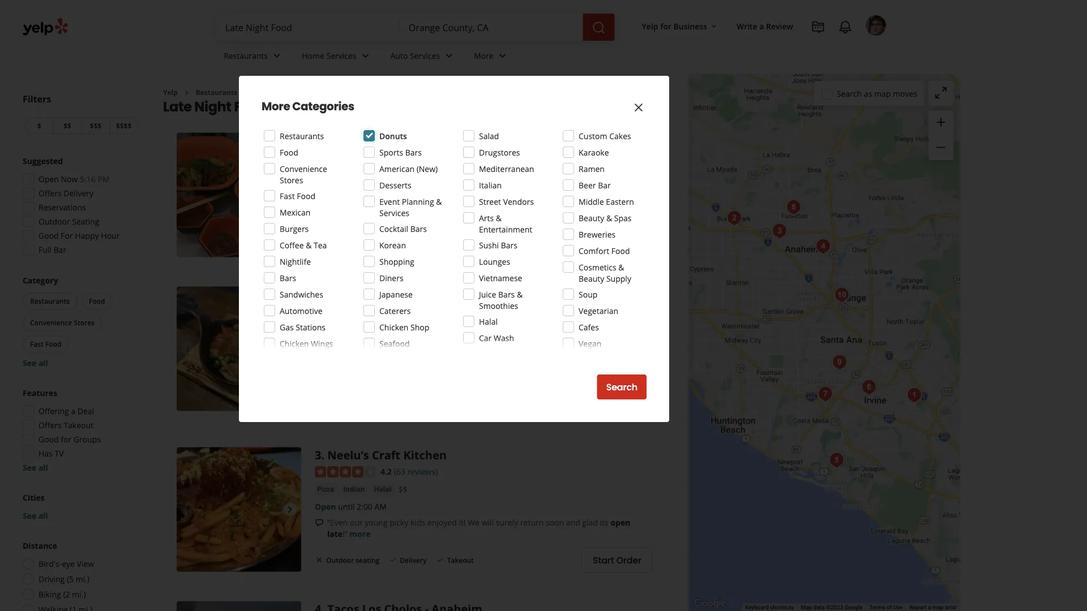 Task type: describe. For each thing, give the bounding box(es) containing it.
stations
[[296, 322, 326, 333]]

bar for beer bar
[[598, 180, 611, 191]]

bars for juice bars & smoothies
[[498, 289, 515, 300]]

home services link
[[293, 41, 381, 74]]

chicken for chicken wings
[[280, 338, 309, 349]]

late inside open late
[[327, 529, 343, 540]]

slideshow element for 3
[[177, 448, 301, 572]]

search as map moves
[[837, 88, 918, 99]]

search image
[[592, 21, 606, 35]]

hot
[[353, 170, 365, 179]]

(new)
[[417, 163, 438, 174]]

(5
[[67, 574, 74, 585]]

projects image
[[812, 20, 825, 34]]

offering
[[39, 406, 69, 417]]

1 horizontal spatial of
[[887, 605, 892, 611]]

more categories
[[262, 99, 354, 114]]

automotive
[[280, 306, 323, 316]]

order
[[616, 555, 642, 567]]

shopping
[[379, 256, 414, 267]]

malatang
[[393, 133, 446, 148]]

$
[[37, 121, 41, 131]]

more for more
[[474, 50, 494, 61]]

orange
[[270, 97, 321, 116]]

1 vertical spatial restaurants link
[[196, 88, 237, 97]]

slideshow element for 2
[[177, 287, 301, 411]]

error
[[945, 605, 957, 611]]

1 beauty from the top
[[579, 213, 605, 223]]

1 vertical spatial $$
[[398, 484, 407, 495]]

group containing cities
[[23, 492, 140, 522]]

(63
[[394, 466, 406, 477]]

restaurants inside more categories dialog
[[280, 131, 324, 141]]

google
[[845, 605, 863, 611]]

option group containing distance
[[19, 541, 140, 612]]

"even
[[327, 518, 348, 528]]

good for good for groups
[[39, 434, 59, 445]]

1 horizontal spatial late
[[448, 203, 461, 213]]

halal inside more categories dialog
[[479, 316, 498, 327]]

cocktail bars
[[379, 223, 427, 234]]

misoolkwan oc image
[[177, 287, 301, 411]]

pot
[[367, 170, 379, 179]]

2 horizontal spatial the
[[546, 375, 559, 385]]

start
[[593, 555, 614, 567]]

return
[[520, 518, 544, 528]]

map region
[[629, 71, 1064, 612]]

pubs
[[351, 324, 367, 333]]

stores inside button
[[74, 318, 95, 328]]

$$$$
[[116, 121, 132, 131]]

2 2:00 from the top
[[357, 502, 373, 512]]

outdoor seating
[[39, 216, 99, 227]]

suggested
[[23, 156, 63, 167]]

very nice good..."
[[327, 203, 642, 225]]

irvine
[[456, 133, 489, 148]]

previous image for 2
[[181, 342, 195, 356]]

korean link
[[315, 323, 344, 334]]

reviews) for malatang
[[408, 151, 438, 162]]

16 checkmark v2 image for 16 close v2 "icon"
[[389, 556, 398, 565]]

hot pot link
[[351, 169, 381, 180]]

hot pot
[[353, 170, 379, 179]]

food right night
[[234, 97, 267, 116]]

next image for 1 . zhangliang malatang - irvine
[[283, 188, 297, 202]]

if
[[484, 203, 489, 213]]

& for coffee & tea
[[306, 240, 312, 251]]

next image
[[283, 342, 297, 356]]

2 horizontal spatial late
[[566, 203, 581, 213]]

0 vertical spatial outdoor
[[39, 216, 70, 227]]

misoolkwan oc image
[[723, 207, 746, 230]]

pubs button
[[348, 323, 369, 334]]

next image for 3 . neelu's craft kitchen
[[283, 503, 297, 517]]

open until 2:00 am
[[315, 502, 387, 512]]

mexican
[[280, 207, 311, 218]]

1 horizontal spatial neelu's craft kitchen image
[[769, 220, 791, 243]]

1 night from the left
[[463, 203, 482, 213]]

korean button
[[315, 323, 344, 334]]

noodles
[[388, 170, 415, 179]]

(63 reviews)
[[394, 466, 438, 477]]

4.2 star rating image
[[315, 467, 376, 478]]

1 horizontal spatial the
[[388, 375, 400, 385]]

seating
[[72, 216, 99, 227]]

1 until from the top
[[338, 187, 355, 197]]

convenience stores button
[[23, 315, 102, 332]]

convenience inside button
[[30, 318, 72, 328]]

chicken for chicken shop
[[379, 322, 409, 333]]

search for search
[[606, 381, 638, 394]]

1 horizontal spatial delivery
[[400, 556, 427, 565]]

3 see all from the top
[[23, 511, 48, 522]]

tacos los cholos - anaheim image
[[812, 235, 835, 258]]

report
[[910, 605, 927, 611]]

"i am pleased in the variety of comforting meals offered on the menu. plus they are
[[327, 375, 634, 385]]

beauty inside cosmetics & beauty supply
[[579, 273, 605, 284]]

arts
[[479, 213, 494, 223]]

cities
[[23, 493, 45, 504]]

map data ©2023 google
[[801, 605, 863, 611]]

eastern
[[606, 196, 634, 207]]

for for yelp
[[661, 21, 672, 31]]

all down 'cities'
[[38, 511, 48, 522]]

food right the comfort at right
[[612, 246, 630, 256]]

business
[[674, 21, 707, 31]]

1 vertical spatial takeout
[[64, 420, 93, 431]]

user actions element
[[633, 14, 902, 84]]

distance
[[23, 541, 57, 552]]

takeout for 16 checkmark v2 image corresponding to 16 checkmark v2 icon
[[400, 236, 427, 245]]

noodles button
[[385, 169, 418, 180]]

seating for takeout
[[356, 236, 380, 245]]

bar for full bar
[[54, 245, 66, 255]]

see for category
[[23, 358, 36, 369]]

sports bars
[[379, 147, 422, 158]]

yelp for business
[[642, 21, 707, 31]]

japanese
[[379, 289, 413, 300]]

auto services
[[391, 50, 440, 61]]

sushi bars
[[479, 240, 518, 251]]

(65 reviews)
[[394, 151, 438, 162]]

its
[[600, 518, 609, 528]]

zhangliang
[[328, 133, 390, 148]]

now
[[61, 174, 78, 185]]

good for good for happy hour
[[39, 231, 59, 241]]

on
[[535, 375, 544, 385]]

sports
[[379, 147, 403, 158]]

event
[[379, 196, 400, 207]]

pizza button
[[315, 484, 337, 495]]

(929 reviews)
[[394, 306, 443, 316]]

hour
[[101, 231, 120, 241]]

food down convenience stores button
[[45, 340, 61, 349]]

more link
[[465, 41, 519, 74]]

open for 2
[[315, 341, 336, 352]]

surely
[[496, 518, 518, 528]]

has
[[39, 449, 53, 459]]

cafes
[[579, 322, 599, 333]]

$$ button
[[53, 117, 81, 135]]

italian
[[479, 180, 502, 191]]

1 vertical spatial more
[[350, 529, 371, 540]]

deal
[[77, 406, 94, 417]]

nguyen's kitchen image
[[831, 284, 854, 307]]

outdoor for delivery
[[326, 556, 354, 565]]

yelp link
[[163, 88, 178, 97]]

food left 1
[[280, 147, 298, 158]]

caterers
[[379, 306, 411, 316]]

slideshow element for 1
[[177, 133, 301, 257]]

see all for category
[[23, 358, 48, 369]]

16 checkmark v2 image for 16 checkmark v2 icon
[[389, 236, 398, 245]]

convenience stores inside button
[[30, 318, 95, 328]]

zoom out image
[[935, 141, 948, 154]]

outdoor seating for takeout
[[326, 236, 380, 245]]

groups
[[74, 434, 101, 445]]

open inside group
[[39, 174, 59, 185]]

juice bars & smoothies
[[479, 289, 523, 311]]

open
[[611, 518, 631, 528]]

& for cosmetics & beauty supply
[[619, 262, 624, 273]]

use
[[894, 605, 903, 611]]

search for search as map moves
[[837, 88, 862, 99]]

5:16
[[80, 174, 96, 185]]

write a review
[[737, 21, 794, 31]]

cosmetics
[[579, 262, 617, 273]]

nightlife
[[280, 256, 311, 267]]

auto
[[391, 50, 408, 61]]

young
[[365, 518, 388, 528]]



Task type: vqa. For each thing, say whether or not it's contained in the screenshot.


Task type: locate. For each thing, give the bounding box(es) containing it.
late down the beer
[[566, 203, 581, 213]]

(929 reviews) link
[[394, 304, 443, 317]]

0 vertical spatial reviews)
[[408, 151, 438, 162]]

seating for delivery
[[356, 556, 380, 565]]

late
[[448, 203, 461, 213], [566, 203, 581, 213], [327, 529, 343, 540]]

until up come
[[338, 187, 355, 197]]

outdoor seating for delivery
[[326, 556, 380, 565]]

takeout down deal
[[64, 420, 93, 431]]

16 checkmark v2 image
[[315, 236, 324, 245]]

1 vertical spatial seating
[[356, 556, 380, 565]]

0 vertical spatial offers
[[39, 188, 62, 199]]

more
[[474, 50, 494, 61], [262, 99, 290, 114]]

reviews) for craft
[[408, 466, 438, 477]]

category
[[23, 275, 58, 286]]

2 previous image from the top
[[181, 503, 195, 517]]

24 chevron down v2 image
[[270, 49, 284, 63], [442, 49, 456, 63]]

& for beauty & spas
[[607, 213, 612, 223]]

1 vertical spatial outdoor
[[326, 236, 354, 245]]

beauty down cosmetics at top
[[579, 273, 605, 284]]

16 checkmark v2 image
[[389, 236, 398, 245], [389, 556, 398, 565], [436, 556, 445, 565]]

good
[[39, 231, 59, 241], [39, 434, 59, 445]]

midnight
[[357, 341, 390, 352]]

glad
[[582, 518, 598, 528]]

mi.) for biking (2 mi.)
[[72, 590, 86, 600]]

offers for offers delivery
[[39, 188, 62, 199]]

& inside event planning & services
[[436, 196, 442, 207]]

0 vertical spatial more
[[474, 50, 494, 61]]

1 vertical spatial until
[[338, 341, 355, 352]]

convenience down the restaurants button
[[30, 318, 72, 328]]

more link for more
[[350, 529, 371, 540]]

24 chevron down v2 image
[[359, 49, 372, 63], [496, 49, 510, 63]]

& left spas
[[607, 213, 612, 223]]

4.2 link
[[381, 465, 392, 477]]

0 vertical spatial mi.)
[[76, 574, 90, 585]]

1 see from the top
[[23, 358, 36, 369]]

yelp left 16 chevron right v2 icon
[[163, 88, 178, 97]]

convenience down 1
[[280, 163, 327, 174]]

0 horizontal spatial good
[[409, 203, 427, 213]]

yelp for yelp for business
[[642, 21, 658, 31]]

expand map image
[[935, 86, 948, 100]]

. for 3
[[321, 448, 325, 463]]

0 horizontal spatial fast
[[30, 340, 44, 349]]

3 slideshow element from the top
[[177, 448, 301, 572]]

for down offers takeout
[[61, 434, 72, 445]]

1 horizontal spatial bar
[[598, 180, 611, 191]]

more link down "our"
[[350, 529, 371, 540]]

very
[[626, 203, 642, 213]]

mi.)
[[76, 574, 90, 585], [72, 590, 86, 600]]

wings
[[311, 338, 333, 349]]

1 vertical spatial 2:00
[[357, 502, 373, 512]]

anjin image
[[814, 383, 837, 406]]

0 vertical spatial a
[[760, 21, 764, 31]]

group
[[929, 110, 954, 160], [19, 155, 140, 259], [20, 275, 140, 369], [19, 388, 140, 474], [23, 492, 140, 522]]

1 horizontal spatial good
[[545, 203, 564, 213]]

see up 'cities'
[[23, 463, 36, 474]]

yelp for yelp link
[[163, 88, 178, 97]]

. for 2
[[321, 287, 325, 302]]

open late
[[327, 518, 631, 540]]

joey newport beach image
[[826, 449, 848, 472]]

zoom in image
[[935, 116, 948, 129]]

1 vertical spatial offers
[[39, 420, 62, 431]]

more link down time
[[374, 214, 395, 225]]

spas
[[614, 213, 632, 223]]

3 . neelu's craft kitchen
[[315, 448, 447, 463]]

korean inside more categories dialog
[[379, 240, 406, 251]]

reviews) up (new)
[[408, 151, 438, 162]]

2 slideshow element from the top
[[177, 287, 301, 411]]

16 checkmark v2 image down picky
[[389, 556, 398, 565]]

None search field
[[216, 14, 617, 41]]

4.6 link
[[381, 304, 392, 317]]

good left spot
[[409, 203, 427, 213]]

beer bar
[[579, 180, 611, 191]]

bars for sports bars
[[405, 147, 422, 158]]

until
[[338, 187, 355, 197], [338, 341, 355, 352], [338, 502, 355, 512]]

seating down the !" more at bottom left
[[356, 556, 380, 565]]

2 24 chevron down v2 image from the left
[[442, 49, 456, 63]]

until 2:00 am
[[338, 187, 387, 197]]

come
[[343, 203, 363, 213]]

1 vertical spatial convenience stores
[[30, 318, 95, 328]]

0 vertical spatial good
[[39, 231, 59, 241]]

1 vertical spatial next image
[[283, 503, 297, 517]]

stores inside more categories dialog
[[280, 175, 303, 185]]

halal inside button
[[374, 485, 392, 494]]

korean down cocktail
[[379, 240, 406, 251]]

vietnamese
[[479, 273, 522, 283]]

0 horizontal spatial search
[[606, 381, 638, 394]]

1 24 chevron down v2 image from the left
[[359, 49, 372, 63]]

1 horizontal spatial zhangliang malatang - irvine image
[[903, 384, 926, 407]]

fast food up mexican
[[280, 191, 315, 201]]

for inside 'button'
[[661, 21, 672, 31]]

2 vertical spatial outdoor
[[326, 556, 354, 565]]

all down has
[[38, 463, 48, 474]]

previous image
[[181, 342, 195, 356], [181, 503, 195, 517]]

1 horizontal spatial halal
[[479, 316, 498, 327]]

3 until from the top
[[338, 502, 355, 512]]

1 vertical spatial more
[[262, 99, 290, 114]]

see all down "fast food" button
[[23, 358, 48, 369]]

1 am from the top
[[375, 187, 387, 197]]

outdoor seating down the !" more at bottom left
[[326, 556, 380, 565]]

until up "even
[[338, 502, 355, 512]]

open down suggested
[[39, 174, 59, 185]]

more inside dialog
[[262, 99, 290, 114]]

a left deal
[[71, 406, 75, 417]]

2 vertical spatial see all button
[[23, 511, 48, 522]]

1 outdoor seating from the top
[[326, 236, 380, 245]]

close image
[[632, 101, 646, 114]]

1 slideshow element from the top
[[177, 133, 301, 257]]

seating down good..."
[[356, 236, 380, 245]]

1 vertical spatial delivery
[[400, 556, 427, 565]]

2 next image from the top
[[283, 503, 297, 517]]

0 vertical spatial yelp
[[642, 21, 658, 31]]

& for arts & entertainment
[[496, 213, 502, 223]]

good..."
[[345, 214, 372, 225]]

24 chevron down v2 image left home
[[270, 49, 284, 63]]

terms of use
[[870, 605, 903, 611]]

data
[[814, 605, 825, 611]]

& right arts
[[496, 213, 502, 223]]

of right variety
[[429, 375, 437, 385]]

mi.) for driving (5 mi.)
[[76, 574, 90, 585]]

bar up middle eastern
[[598, 180, 611, 191]]

until down pubs button
[[338, 341, 355, 352]]

has tv
[[39, 449, 64, 459]]

sushi
[[479, 240, 499, 251]]

for for good
[[61, 434, 72, 445]]

1 24 chevron down v2 image from the left
[[270, 49, 284, 63]]

0 vertical spatial outdoor seating
[[326, 236, 380, 245]]

google image
[[692, 597, 729, 612]]

desserts
[[379, 180, 412, 191]]

2:00 down hot pot button
[[357, 187, 373, 197]]

good up has tv
[[39, 434, 59, 445]]

0 horizontal spatial zhangliang malatang - irvine image
[[177, 133, 301, 257]]

1 . from the top
[[321, 133, 325, 148]]

16 checkmark v2 image down cocktail
[[389, 236, 398, 245]]

noodles link
[[385, 169, 418, 180]]

bcd tofu house image
[[858, 376, 881, 399]]

time
[[390, 203, 407, 213]]

more categories dialog
[[0, 0, 1087, 612]]

1 good from the left
[[409, 203, 427, 213]]

previous image
[[181, 188, 195, 202]]

0 vertical spatial for
[[661, 21, 672, 31]]

good for happy hour
[[39, 231, 120, 241]]

good up full
[[39, 231, 59, 241]]

16 checkmark v2 image down enjoyed
[[436, 556, 445, 565]]

24 chevron down v2 image inside auto services link
[[442, 49, 456, 63]]

0 horizontal spatial takeout
[[64, 420, 93, 431]]

korean inside button
[[317, 324, 342, 333]]

food up convenience stores button
[[89, 297, 105, 306]]

2 vertical spatial see
[[23, 511, 36, 522]]

fast food inside more categories dialog
[[280, 191, 315, 201]]

offers up reservations
[[39, 188, 62, 199]]

0 vertical spatial restaurants link
[[215, 41, 293, 74]]

1 2:00 from the top
[[357, 187, 373, 197]]

report a map error link
[[910, 605, 957, 611]]

group containing category
[[20, 275, 140, 369]]

& up the "supply"
[[619, 262, 624, 273]]

1 horizontal spatial yelp
[[642, 21, 658, 31]]

0 vertical spatial see all button
[[23, 358, 48, 369]]

0 vertical spatial next image
[[283, 188, 297, 202]]

see for features
[[23, 463, 36, 474]]

0 vertical spatial see
[[23, 358, 36, 369]]

24 chevron down v2 image right 'auto services'
[[442, 49, 456, 63]]

1 vertical spatial see all
[[23, 463, 48, 474]]

0 horizontal spatial neelu's craft kitchen image
[[177, 448, 301, 572]]

0 horizontal spatial 24 chevron down v2 image
[[359, 49, 372, 63]]

2 vertical spatial a
[[928, 605, 931, 611]]

$$$
[[90, 121, 101, 131]]

1 vertical spatial see
[[23, 463, 36, 474]]

1 vertical spatial neelu's craft kitchen image
[[177, 448, 301, 572]]

1 see all button from the top
[[23, 358, 48, 369]]

stores down food button
[[74, 318, 95, 328]]

cakes
[[610, 131, 631, 141]]

outdoor right 16 close v2 "icon"
[[326, 556, 354, 565]]

$$ left $$$ button on the top
[[64, 121, 71, 131]]

slideshow element
[[177, 133, 301, 257], [177, 287, 301, 411], [177, 448, 301, 572]]

reviews) inside 'link'
[[408, 151, 438, 162]]

3 see from the top
[[23, 511, 36, 522]]

1 horizontal spatial more
[[374, 214, 395, 225]]

outdoor
[[39, 216, 70, 227], [326, 236, 354, 245], [326, 556, 354, 565]]

next image
[[283, 188, 297, 202], [283, 503, 297, 517]]

beauty
[[579, 213, 605, 223], [579, 273, 605, 284]]

good right craving
[[545, 203, 564, 213]]

1 vertical spatial map
[[933, 605, 944, 611]]

food up mexican
[[297, 191, 315, 201]]

2 night from the left
[[583, 203, 604, 213]]

services inside 'link'
[[327, 50, 357, 61]]

fast up mexican
[[280, 191, 295, 201]]

bar inside more categories dialog
[[598, 180, 611, 191]]

search left as
[[837, 88, 862, 99]]

0 vertical spatial more link
[[374, 214, 395, 225]]

$ button
[[25, 117, 53, 135]]

0 horizontal spatial delivery
[[64, 188, 93, 199]]

map right as
[[874, 88, 891, 99]]

0 vertical spatial stores
[[280, 175, 303, 185]]

2 see all button from the top
[[23, 463, 48, 474]]

1 see all from the top
[[23, 358, 48, 369]]

2 until from the top
[[338, 341, 355, 352]]

in
[[379, 375, 386, 385]]

0 vertical spatial more
[[374, 214, 395, 225]]

2 seating from the top
[[356, 556, 380, 565]]

bars inside juice bars & smoothies
[[498, 289, 515, 300]]

3 see all button from the top
[[23, 511, 48, 522]]

restaurants inside the restaurants "link"
[[224, 50, 268, 61]]

yelp inside 'button'
[[642, 21, 658, 31]]

street vendors
[[479, 196, 534, 207]]

reviews)
[[408, 151, 438, 162], [412, 306, 443, 316], [408, 466, 438, 477]]

neelu's craft kitchen link
[[328, 448, 447, 463]]

zhangliang malatang - irvine image
[[177, 133, 301, 257], [903, 384, 926, 407]]

1 vertical spatial good
[[39, 434, 59, 445]]

0 horizontal spatial of
[[429, 375, 437, 385]]

. up 4.3 star rating image
[[321, 133, 325, 148]]

0 horizontal spatial halal
[[374, 485, 392, 494]]

seating
[[356, 236, 380, 245], [356, 556, 380, 565]]

2 good from the top
[[39, 434, 59, 445]]

vendors
[[503, 196, 534, 207]]

!"
[[343, 529, 348, 540]]

categories
[[292, 99, 354, 114]]

0 horizontal spatial chicken
[[280, 338, 309, 349]]

plus
[[586, 375, 602, 385]]

burgers
[[280, 223, 309, 234]]

1 horizontal spatial for
[[661, 21, 672, 31]]

$$ down the (63
[[398, 484, 407, 495]]

a for report
[[928, 605, 931, 611]]

0 vertical spatial .
[[321, 133, 325, 148]]

delivery inside group
[[64, 188, 93, 199]]

karaoke
[[579, 147, 609, 158]]

ramen
[[579, 163, 605, 174]]

24 chevron down v2 image inside more link
[[496, 49, 510, 63]]

more for more categories
[[262, 99, 290, 114]]

0 horizontal spatial fast food
[[30, 340, 61, 349]]

©2023
[[826, 605, 844, 611]]

fast inside more categories dialog
[[280, 191, 295, 201]]

1 horizontal spatial takeout
[[400, 236, 427, 245]]

16 speech v2 image
[[315, 519, 324, 528]]

mi.) right (5
[[76, 574, 90, 585]]

1 horizontal spatial map
[[933, 605, 944, 611]]

full
[[39, 245, 51, 255]]

2 outdoor seating from the top
[[326, 556, 380, 565]]

2 am from the top
[[375, 502, 387, 512]]

restaurants link up the late night food orange county, ca
[[215, 41, 293, 74]]

supply
[[607, 273, 632, 284]]

0 horizontal spatial services
[[327, 50, 357, 61]]

convenience stores down 1
[[280, 163, 327, 185]]

halal down 4.2
[[374, 485, 392, 494]]

reviews) down kitchen
[[408, 466, 438, 477]]

1 horizontal spatial 24 chevron down v2 image
[[496, 49, 510, 63]]

fast down convenience stores button
[[30, 340, 44, 349]]

restaurants inside the restaurants button
[[30, 297, 70, 306]]

soup
[[579, 289, 598, 300]]

1 previous image from the top
[[181, 342, 195, 356]]

1 vertical spatial convenience
[[30, 318, 72, 328]]

stores up mexican
[[280, 175, 303, 185]]

2 good from the left
[[545, 203, 564, 213]]

map for error
[[933, 605, 944, 611]]

0 vertical spatial halal
[[479, 316, 498, 327]]

0 horizontal spatial night
[[463, 203, 482, 213]]

services right auto at left
[[410, 50, 440, 61]]

map for moves
[[874, 88, 891, 99]]

see all for features
[[23, 463, 48, 474]]

0 horizontal spatial more
[[262, 99, 290, 114]]

1 horizontal spatial korean
[[379, 240, 406, 251]]

. left neelu's
[[321, 448, 325, 463]]

1 horizontal spatial stores
[[280, 175, 303, 185]]

open for 3
[[315, 502, 336, 512]]

orimori japanese kitchen image
[[829, 351, 851, 374]]

open until midnight
[[315, 341, 390, 352]]

24 chevron down v2 image inside the restaurants "link"
[[270, 49, 284, 63]]

fast inside button
[[30, 340, 44, 349]]

chicken down gas
[[280, 338, 309, 349]]

24 chevron down v2 image inside 'home services' 'link'
[[359, 49, 372, 63]]

mi.) right '(2'
[[72, 590, 86, 600]]

0 vertical spatial 2:00
[[357, 187, 373, 197]]

16 close v2 image
[[315, 556, 324, 565]]

see all button for category
[[23, 358, 48, 369]]

option group
[[19, 541, 140, 612]]

chicken wings
[[280, 338, 333, 349]]

delivery down open now 5:16 pm
[[64, 188, 93, 199]]

takeout for 16 checkmark v2 image below enjoyed
[[447, 556, 474, 565]]

fast food inside button
[[30, 340, 61, 349]]

1 seating from the top
[[356, 236, 380, 245]]

16 chevron right v2 image
[[182, 88, 191, 97]]

4.6
[[381, 306, 392, 316]]

reviews) for oc
[[412, 306, 443, 316]]

halal up car
[[479, 316, 498, 327]]

services for home services
[[327, 50, 357, 61]]

chicken up seafood at the bottom
[[379, 322, 409, 333]]

& inside arts & entertainment
[[496, 213, 502, 223]]

are
[[622, 375, 634, 385]]

(65 reviews) link
[[394, 150, 438, 163]]

services inside event planning & services
[[379, 208, 410, 218]]

0 vertical spatial convenience stores
[[280, 163, 327, 185]]

2 24 chevron down v2 image from the left
[[496, 49, 510, 63]]

0 vertical spatial fast
[[280, 191, 295, 201]]

1 vertical spatial more link
[[350, 529, 371, 540]]

24 chevron down v2 image for more
[[496, 49, 510, 63]]

convenience stores inside more categories dialog
[[280, 163, 327, 185]]

the right in
[[388, 375, 400, 385]]

search inside button
[[606, 381, 638, 394]]

0 vertical spatial neelu's craft kitchen image
[[769, 220, 791, 243]]

reviews) up shop
[[412, 306, 443, 316]]

services down event
[[379, 208, 410, 218]]

until for misoolkwan
[[338, 341, 355, 352]]

open down the korean "link"
[[315, 341, 336, 352]]

0 vertical spatial fast food
[[280, 191, 315, 201]]

see all down has
[[23, 463, 48, 474]]

1 offers from the top
[[39, 188, 62, 199]]

keyboard shortcuts button
[[745, 604, 794, 612]]

convenience inside more categories dialog
[[280, 163, 327, 174]]

write
[[737, 21, 758, 31]]

keyboard
[[745, 605, 769, 611]]

seoul eats image
[[783, 196, 805, 219]]

restaurants button
[[23, 293, 77, 310]]

3
[[315, 448, 321, 463]]

(65
[[394, 151, 406, 162]]

open up 16 speech v2 icon on the left of page
[[315, 502, 336, 512]]

convenience stores down the restaurants button
[[30, 318, 95, 328]]

until for neelu's
[[338, 502, 355, 512]]

4.3 star rating image
[[315, 152, 376, 163]]

1 vertical spatial see all button
[[23, 463, 48, 474]]

korean up wings
[[317, 324, 342, 333]]

see down 'cities'
[[23, 511, 36, 522]]

map left the error
[[933, 605, 944, 611]]

all down "fast food" button
[[38, 358, 48, 369]]

fast food
[[280, 191, 315, 201], [30, 340, 61, 349]]

1 vertical spatial reviews)
[[412, 306, 443, 316]]

entertainment
[[479, 224, 533, 235]]

2 beauty from the top
[[579, 273, 605, 284]]

start order link
[[582, 548, 652, 573]]

0 vertical spatial delivery
[[64, 188, 93, 199]]

bars for sushi bars
[[501, 240, 518, 251]]

am up young
[[375, 502, 387, 512]]

outdoor for takeout
[[326, 236, 354, 245]]

2 . from the top
[[321, 287, 325, 302]]

& inside juice bars & smoothies
[[517, 289, 523, 300]]

pubs link
[[348, 323, 369, 334]]

late right spot
[[448, 203, 461, 213]]

see all button for features
[[23, 463, 48, 474]]

group containing features
[[19, 388, 140, 474]]

stores
[[280, 175, 303, 185], [74, 318, 95, 328]]

late down "even
[[327, 529, 343, 540]]

all up good..."
[[365, 203, 374, 213]]

24 chevron down v2 image for auto services
[[442, 49, 456, 63]]

. for 1
[[321, 133, 325, 148]]

delivery down kids on the left bottom of page
[[400, 556, 427, 565]]

see all button down 'cities'
[[23, 511, 48, 522]]

gas stations
[[280, 322, 326, 333]]

2 see from the top
[[23, 463, 36, 474]]

a right report
[[928, 605, 931, 611]]

notifications image
[[839, 20, 852, 34]]

restaurants link right 16 chevron right v2 icon
[[196, 88, 237, 97]]

24 chevron down v2 image for restaurants
[[270, 49, 284, 63]]

1 vertical spatial mi.)
[[72, 590, 86, 600]]

previous image for 3
[[181, 503, 195, 517]]

it!
[[459, 518, 466, 528]]

a right write
[[760, 21, 764, 31]]

.
[[321, 133, 325, 148], [321, 287, 325, 302], [321, 448, 325, 463]]

auto services link
[[381, 41, 465, 74]]

neelu's craft kitchen image
[[769, 220, 791, 243], [177, 448, 301, 572]]

& up smoothies
[[517, 289, 523, 300]]

1 good from the top
[[39, 231, 59, 241]]

4.3 link
[[381, 150, 392, 163]]

they
[[604, 375, 620, 385]]

services for auto services
[[410, 50, 440, 61]]

$$ inside button
[[64, 121, 71, 131]]

24 chevron down v2 image for home services
[[359, 49, 372, 63]]

1 horizontal spatial 24 chevron down v2 image
[[442, 49, 456, 63]]

fast food down convenience stores button
[[30, 340, 61, 349]]

& inside cosmetics & beauty supply
[[619, 262, 624, 273]]

0 horizontal spatial late
[[327, 529, 343, 540]]

see all down 'cities'
[[23, 511, 48, 522]]

food button
[[82, 293, 112, 310]]

search right the plus
[[606, 381, 638, 394]]

0 horizontal spatial convenience stores
[[30, 318, 95, 328]]

0 vertical spatial seating
[[356, 236, 380, 245]]

offers for offers takeout
[[39, 420, 62, 431]]

map
[[801, 605, 812, 611]]

night
[[463, 203, 482, 213], [583, 203, 604, 213]]

a for offering
[[71, 406, 75, 417]]

1 next image from the top
[[283, 188, 297, 202]]

2 see all from the top
[[23, 463, 48, 474]]

bar right full
[[54, 245, 66, 255]]

see down "fast food" button
[[23, 358, 36, 369]]

2 vertical spatial .
[[321, 448, 325, 463]]

group containing suggested
[[19, 155, 140, 259]]

0 vertical spatial am
[[375, 187, 387, 197]]

middle eastern
[[579, 196, 634, 207]]

1 vertical spatial for
[[61, 434, 72, 445]]

. up automotive
[[321, 287, 325, 302]]

a for write
[[760, 21, 764, 31]]

more inside the business categories element
[[474, 50, 494, 61]]

bars for cocktail bars
[[410, 223, 427, 234]]

beauty down middle
[[579, 213, 605, 223]]

1 vertical spatial chicken
[[280, 338, 309, 349]]

see all button down "fast food" button
[[23, 358, 48, 369]]

0 horizontal spatial the
[[376, 203, 388, 213]]

keyboard shortcuts
[[745, 605, 794, 611]]

kitchen
[[404, 448, 447, 463]]

0 vertical spatial of
[[429, 375, 437, 385]]

1 vertical spatial of
[[887, 605, 892, 611]]

1 horizontal spatial services
[[379, 208, 410, 218]]

& right planning
[[436, 196, 442, 207]]

4.2
[[381, 466, 392, 477]]

outdoor right 16 checkmark v2 icon
[[326, 236, 354, 245]]

1 horizontal spatial more
[[474, 50, 494, 61]]

more link for come
[[374, 214, 395, 225]]

services right home
[[327, 50, 357, 61]]

0 vertical spatial until
[[338, 187, 355, 197]]

1 vertical spatial previous image
[[181, 503, 195, 517]]

1 vertical spatial halal
[[374, 485, 392, 494]]

4.6 star rating image
[[315, 306, 376, 317]]

0 vertical spatial search
[[837, 88, 862, 99]]

2 offers from the top
[[39, 420, 62, 431]]

night
[[194, 97, 231, 116]]

3 . from the top
[[321, 448, 325, 463]]

2 horizontal spatial services
[[410, 50, 440, 61]]

16 chevron down v2 image
[[710, 22, 719, 31]]

home services
[[302, 50, 357, 61]]

business categories element
[[215, 41, 886, 74]]



